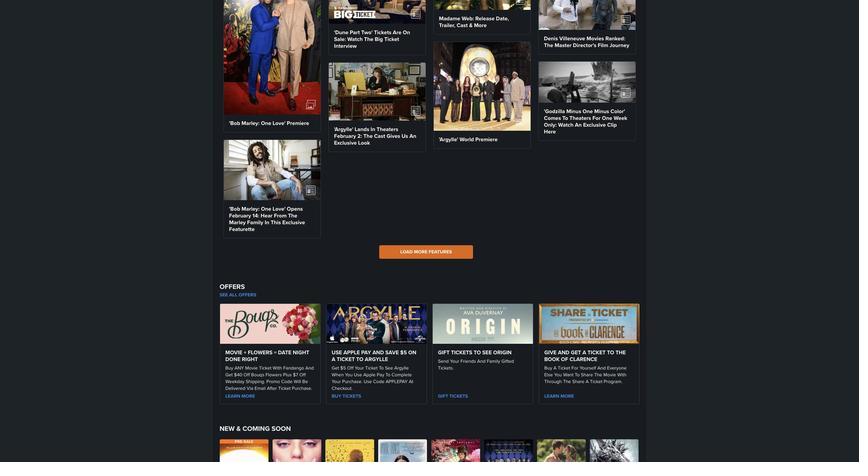 Task type: describe. For each thing, give the bounding box(es) containing it.
ticket right after
[[278, 385, 291, 392]]

one for premiere
[[261, 119, 271, 127]]

learn more
[[545, 393, 575, 399]]

+
[[244, 349, 247, 356]]

part
[[350, 29, 360, 36]]

via
[[247, 385, 254, 392]]

marley
[[229, 218, 246, 226]]

'godzilla
[[544, 107, 565, 115]]

an inside 'argylle' lands in theaters february 2: the cast gives us an exclusive look
[[410, 132, 417, 140]]

film
[[598, 41, 609, 49]]

0 horizontal spatial &
[[237, 424, 241, 434]]

type news white image for 'argylle' lands in theaters february 2: the cast gives us an exclusive look
[[411, 106, 421, 116]]

2 learn from the left
[[545, 393, 560, 399]]

2:
[[358, 132, 362, 140]]

premiere inside the 'argylle' world premiere link
[[476, 136, 498, 144]]

movie + flowers = date night done right buy any movie ticket with fandango and get $40 off bouqs flowers plus $7 off weekday shipping. promo code will be delivered via email after ticket purchase. learn more
[[226, 349, 314, 399]]

code inside use apple pay and save $5 on a ticket to argylle get $5 off your ticket to see argylle when you use apple pay to complete your purchase. use code applepay at checkout. buy tickets
[[373, 378, 385, 385]]

delivered
[[226, 385, 246, 392]]

'dune part two' tickets are on sale: watch the big ticket interview
[[334, 29, 410, 50]]

here
[[544, 128, 556, 135]]

share
[[581, 371, 594, 378]]

'godzilla minus one minus color' comes to theaters for one week only: watch an exclusive clip here link
[[539, 62, 636, 141]]

madame web: release date, trailer, cast & more link
[[434, 0, 531, 35]]

book
[[545, 355, 560, 363]]

send
[[438, 358, 449, 365]]

tickets.
[[438, 365, 454, 371]]

theaters inside 'godzilla minus one minus color' comes to theaters for one week only: watch an exclusive clip here
[[570, 114, 592, 122]]

the inside 'dune part two' tickets are on sale: watch the big ticket interview
[[364, 35, 374, 43]]

load
[[401, 249, 413, 255]]

featurette
[[229, 225, 255, 233]]

1 horizontal spatial your
[[355, 365, 364, 371]]

type news white image for 'bob marley: one love' opens february 14: hear from the marley family in this exclusive featurette
[[306, 186, 316, 195]]

use apple pay and save $5 on a ticket to argylle get $5 off your ticket to see argylle when you use apple pay to complete your purchase. use code applepay at checkout. buy tickets
[[332, 349, 417, 399]]

type news white image for madame web: release date, trailer, cast & more
[[516, 0, 526, 5]]

2 minus from the left
[[595, 107, 610, 115]]

more inside 'madame web: release date, trailer, cast & more'
[[474, 21, 487, 29]]

done
[[226, 355, 241, 363]]

give and get a ticket to the book of clarence image
[[539, 304, 640, 344]]

origin
[[494, 349, 512, 356]]

web:
[[462, 15, 474, 22]]

flowers
[[248, 349, 273, 356]]

tickets inside use apple pay and save $5 on a ticket to argylle get $5 off your ticket to see argylle when you use apple pay to complete your purchase. use code applepay at checkout. buy tickets
[[343, 393, 361, 399]]

load more features
[[401, 249, 452, 255]]

this
[[271, 218, 281, 226]]

get
[[226, 371, 233, 378]]

in inside ''bob marley: one love' opens february 14: hear from the marley family in this exclusive featurette'
[[265, 218, 270, 226]]

complete
[[392, 371, 412, 378]]

'argylle' lands in theaters february 2: the cast gives us an exclusive look link
[[329, 62, 426, 152]]

big
[[375, 35, 383, 43]]

only:
[[544, 121, 557, 129]]

when
[[332, 371, 344, 378]]

you inside give and get a ticket to the book of clarence buy a ticket for yourself and everyone else you want to share the movie with through the share a ticket program.
[[555, 371, 562, 378]]

and inside movie + flowers = date night done right buy any movie ticket with fandango and get $40 off bouqs flowers plus $7 off weekday shipping. promo code will be delivered via email after ticket purchase. learn more
[[306, 365, 314, 371]]

will
[[294, 378, 301, 385]]

release
[[476, 15, 495, 22]]

the inside denis villeneuve movies ranked: the master director's film journey
[[544, 41, 554, 49]]

right
[[242, 355, 258, 363]]

new & coming soon
[[220, 424, 291, 434]]

give and get a ticket to the book of clarence buy a ticket for yourself and everyone else you want to share the movie with through the share a ticket program.
[[545, 349, 627, 385]]

an inside 'godzilla minus one minus color' comes to theaters for one week only: watch an exclusive clip here
[[575, 121, 582, 129]]

of
[[562, 355, 569, 363]]

load more features button
[[380, 245, 473, 259]]

purchase. inside movie + flowers = date night done right buy any movie ticket with fandango and get $40 off bouqs flowers plus $7 off weekday shipping. promo code will be delivered via email after ticket purchase. learn more
[[292, 385, 313, 392]]

learn more link for movie + flowers = date night done right
[[226, 393, 315, 399]]

in inside 'argylle' lands in theaters february 2: the cast gives us an exclusive look
[[371, 125, 376, 133]]

'argylle' world premiere
[[439, 136, 498, 144]]

color'
[[611, 107, 626, 115]]

1 horizontal spatial $5
[[401, 349, 407, 356]]

learn more link for give and get a ticket to the book of clarence
[[545, 393, 634, 399]]

type photo gallery white image for 'bob marley: one love' premiere
[[306, 100, 316, 110]]

friends
[[461, 358, 476, 365]]

lands
[[355, 125, 370, 133]]

pay
[[362, 349, 371, 356]]

gift tickets to see origin send your friends and family gifted tickets.
[[438, 349, 514, 371]]

want
[[564, 371, 574, 378]]

and inside use apple pay and save $5 on a ticket to argylle get $5 off your ticket to see argylle when you use apple pay to complete your purchase. use code applepay at checkout. buy tickets
[[373, 349, 384, 356]]

ticket inside give and get a ticket to the book of clarence buy a ticket for yourself and everyone else you want to share the movie with through the share a ticket program.
[[588, 349, 606, 356]]

promo
[[267, 378, 280, 385]]

on
[[409, 349, 417, 356]]

denis
[[544, 34, 558, 42]]

week
[[614, 114, 628, 122]]

for
[[593, 114, 601, 122]]

love' for opens
[[273, 205, 286, 213]]

to inside gift tickets to see origin send your friends and family gifted tickets.
[[474, 349, 481, 356]]

date
[[278, 349, 292, 356]]

buy inside give and get a ticket to the book of clarence buy a ticket for yourself and everyone else you want to share the movie with through the share a ticket program.
[[545, 365, 553, 371]]

february inside ''bob marley: one love' opens february 14: hear from the marley family in this exclusive featurette'
[[229, 212, 251, 219]]

argylle
[[365, 355, 388, 363]]

movies
[[587, 34, 605, 42]]

ticket inside use apple pay and save $5 on a ticket to argylle get $5 off your ticket to see argylle when you use apple pay to complete your purchase. use code applepay at checkout. buy tickets
[[365, 365, 378, 371]]

one for opens
[[261, 205, 271, 213]]

apple
[[364, 371, 376, 378]]

watch inside 'godzilla minus one minus color' comes to theaters for one week only: watch an exclusive clip here
[[559, 121, 574, 129]]

fandango
[[283, 365, 304, 371]]

gift for gift tickets to see origin send your friends and family gifted tickets.
[[438, 349, 450, 356]]

see
[[385, 365, 393, 371]]

share
[[573, 378, 585, 385]]

interview
[[334, 42, 357, 50]]

get
[[571, 349, 582, 356]]

purchase. inside use apple pay and save $5 on a ticket to argylle get $5 off your ticket to see argylle when you use apple pay to complete your purchase. use code applepay at checkout. buy tickets
[[342, 378, 363, 385]]

shipping.
[[246, 378, 265, 385]]

see inside offers see all offers
[[220, 291, 228, 298]]

learn inside movie + flowers = date night done right buy any movie ticket with fandango and get $40 off bouqs flowers plus $7 off weekday shipping. promo code will be delivered via email after ticket purchase. learn more
[[226, 393, 241, 399]]

see inside gift tickets to see origin send your friends and family gifted tickets.
[[483, 349, 492, 356]]

coming
[[243, 424, 270, 434]]

0 horizontal spatial to
[[379, 365, 384, 371]]

0 horizontal spatial your
[[332, 378, 341, 385]]

'bob marley: one love' opens february 14: hear from the marley family in this exclusive featurette link
[[224, 140, 321, 238]]

'bob marley: one love' premiere
[[229, 119, 309, 127]]

director's
[[573, 41, 597, 49]]

gives
[[387, 132, 401, 140]]

gift tickets
[[438, 393, 468, 399]]

ticket inside give and get a ticket to the book of clarence buy a ticket for yourself and everyone else you want to share the movie with through the share a ticket program.
[[590, 378, 603, 385]]

'bob for 'bob marley: one love' premiere
[[229, 119, 240, 127]]

date,
[[496, 15, 509, 22]]

for
[[572, 365, 579, 371]]

family
[[487, 358, 501, 365]]

with inside movie + flowers = date night done right buy any movie ticket with fandango and get $40 off bouqs flowers plus $7 off weekday shipping. promo code will be delivered via email after ticket purchase. learn more
[[273, 365, 282, 371]]

be
[[303, 378, 308, 385]]

buy inside movie + flowers = date night done right buy any movie ticket with fandango and get $40 off bouqs flowers plus $7 off weekday shipping. promo code will be delivered via email after ticket purchase. learn more
[[226, 365, 233, 371]]

=
[[274, 349, 277, 356]]

pay
[[377, 371, 385, 378]]

villeneuve
[[560, 34, 586, 42]]

'godzilla minus one minus color' comes to theaters for one week only: watch an exclusive clip here
[[544, 107, 628, 135]]

see all offers link
[[220, 291, 640, 298]]

watch inside 'dune part two' tickets are on sale: watch the big ticket interview
[[348, 35, 363, 43]]

ticket inside give and get a ticket to the book of clarence buy a ticket for yourself and everyone else you want to share the movie with through the share a ticket program.
[[558, 365, 571, 371]]



Task type: vqa. For each thing, say whether or not it's contained in the screenshot.
the leftmost TO
yes



Task type: locate. For each thing, give the bounding box(es) containing it.
1 vertical spatial see
[[483, 349, 492, 356]]

code down plus
[[281, 378, 293, 385]]

any
[[235, 365, 244, 371]]

1 horizontal spatial cast
[[457, 21, 468, 29]]

0 horizontal spatial and
[[306, 365, 314, 371]]

off right get
[[347, 365, 354, 371]]

'bob
[[229, 119, 240, 127], [229, 205, 240, 213]]

two'
[[361, 29, 373, 36]]

on
[[403, 29, 410, 36]]

to up friends
[[474, 349, 481, 356]]

hear
[[261, 212, 273, 219]]

1 vertical spatial &
[[237, 424, 241, 434]]

denis villeneuve movies ranked: the master director's film journey link
[[539, 0, 636, 54]]

& inside 'madame web: release date, trailer, cast & more'
[[470, 21, 473, 29]]

type news white image for 'dune part two' tickets are on sale: watch the big ticket interview
[[411, 9, 421, 19]]

1 horizontal spatial type photo gallery white image
[[516, 116, 526, 126]]

more
[[242, 393, 255, 399], [561, 393, 575, 399]]

the inside ''bob marley: one love' opens february 14: hear from the marley family in this exclusive featurette'
[[288, 212, 298, 219]]

cast left gives
[[374, 132, 386, 140]]

1 horizontal spatial february
[[334, 132, 356, 140]]

0 horizontal spatial exclusive
[[283, 218, 305, 226]]

new
[[220, 424, 235, 434]]

madame
[[439, 15, 461, 22]]

type news white image
[[621, 15, 631, 25], [621, 88, 631, 97], [411, 106, 421, 116], [306, 186, 316, 195]]

1 horizontal spatial learn
[[545, 393, 560, 399]]

the right share
[[595, 371, 603, 378]]

more right web:
[[474, 21, 487, 29]]

tickets up friends
[[451, 349, 473, 356]]

ticket down share
[[590, 378, 603, 385]]

love' inside ''bob marley: one love' opens february 14: hear from the marley family in this exclusive featurette'
[[273, 205, 286, 213]]

one
[[583, 107, 593, 115], [603, 114, 613, 122], [261, 119, 271, 127], [261, 205, 271, 213]]

0 vertical spatial more
[[474, 21, 487, 29]]

february left 2:
[[334, 132, 356, 140]]

movie inside give and get a ticket to the book of clarence buy a ticket for yourself and everyone else you want to share the movie with through the share a ticket program.
[[604, 371, 617, 378]]

offers see all offers
[[220, 281, 256, 298]]

with down everyone
[[618, 371, 627, 378]]

soon
[[272, 424, 291, 434]]

1 horizontal spatial and
[[478, 358, 486, 365]]

1 vertical spatial ticket
[[590, 378, 603, 385]]

0 vertical spatial an
[[575, 121, 582, 129]]

1 horizontal spatial movie
[[604, 371, 617, 378]]

1 horizontal spatial see
[[483, 349, 492, 356]]

&
[[470, 21, 473, 29], [237, 424, 241, 434]]

exclusive left 2:
[[334, 139, 357, 147]]

tickets
[[374, 29, 392, 36]]

type news white image inside denis villeneuve movies ranked: the master director's film journey link
[[621, 15, 631, 25]]

off right $7 at bottom
[[300, 371, 306, 378]]

the right 2:
[[364, 132, 373, 140]]

watch right sale:
[[348, 35, 363, 43]]

type photo gallery white image for 'argylle' world premiere
[[516, 116, 526, 126]]

'argylle' left 2:
[[334, 125, 354, 133]]

to inside use apple pay and save $5 on a ticket to argylle get $5 off your ticket to see argylle when you use apple pay to complete your purchase. use code applepay at checkout. buy tickets
[[357, 355, 364, 363]]

exclusive for color'
[[584, 121, 606, 129]]

14:
[[253, 212, 260, 219]]

& left release
[[470, 21, 473, 29]]

2 buy from the left
[[545, 365, 553, 371]]

1 vertical spatial 'argylle'
[[439, 136, 459, 144]]

1 marley: from the top
[[242, 119, 260, 127]]

& right new
[[237, 424, 241, 434]]

exclusive
[[584, 121, 606, 129], [334, 139, 357, 147], [283, 218, 305, 226]]

0 vertical spatial $5
[[401, 349, 407, 356]]

and inside gift tickets to see origin send your friends and family gifted tickets.
[[478, 358, 486, 365]]

marley: inside ''bob marley: one love' opens february 14: hear from the marley family in this exclusive featurette'
[[242, 205, 260, 213]]

0 vertical spatial february
[[334, 132, 356, 140]]

ticket
[[588, 349, 606, 356], [337, 355, 355, 363]]

0 vertical spatial love'
[[273, 119, 286, 127]]

ticket
[[259, 365, 272, 371], [365, 365, 378, 371], [558, 365, 571, 371], [278, 385, 291, 392]]

ticket up get
[[337, 355, 355, 363]]

us
[[402, 132, 408, 140]]

'dune part two' tickets are on sale: watch the big ticket interview link
[[329, 0, 426, 55]]

type news white image for denis villeneuve movies ranked: the master director's film journey
[[621, 15, 631, 25]]

$5 right get
[[341, 365, 346, 371]]

premiere inside 'bob marley: one love' premiere link
[[287, 119, 309, 127]]

watch right only:
[[559, 121, 574, 129]]

type news white image inside 'bob marley: one love' opens february 14: hear from the marley family in this exclusive featurette link
[[306, 186, 316, 195]]

an
[[575, 121, 582, 129], [410, 132, 417, 140]]

your up the tickets.
[[450, 358, 460, 365]]

gift down the tickets.
[[438, 393, 449, 399]]

cast inside 'argylle' lands in theaters february 2: the cast gives us an exclusive look
[[374, 132, 386, 140]]

'bob marley: one love' premiere link
[[224, 0, 321, 133]]

theaters
[[570, 114, 592, 122], [377, 125, 399, 133]]

and left 'family'
[[478, 358, 486, 365]]

clip
[[608, 121, 617, 129]]

and right "pay"
[[373, 349, 384, 356]]

more right the load
[[414, 249, 428, 255]]

2 you from the left
[[555, 371, 562, 378]]

your down when
[[332, 378, 341, 385]]

1 vertical spatial in
[[265, 218, 270, 226]]

theaters left us
[[377, 125, 399, 133]]

exclusive inside ''bob marley: one love' opens february 14: hear from the marley family in this exclusive featurette'
[[283, 218, 305, 226]]

2 gift from the top
[[438, 393, 449, 399]]

1 vertical spatial exclusive
[[334, 139, 357, 147]]

type news white image for 'godzilla minus one minus color' comes to theaters for one week only: watch an exclusive clip here
[[621, 88, 631, 97]]

cast inside 'madame web: release date, trailer, cast & more'
[[457, 21, 468, 29]]

cast
[[457, 21, 468, 29], [374, 132, 386, 140]]

sale:
[[334, 35, 346, 43]]

1 vertical spatial february
[[229, 212, 251, 219]]

type news white image inside 'godzilla minus one minus color' comes to theaters for one week only: watch an exclusive clip here link
[[621, 88, 631, 97]]

tickets for gift tickets
[[450, 393, 468, 399]]

movie up program.
[[604, 371, 617, 378]]

learn more link down "share"
[[545, 393, 634, 399]]

gift for gift tickets
[[438, 393, 449, 399]]

1 horizontal spatial and
[[558, 349, 570, 356]]

exclusive down 'opens'
[[283, 218, 305, 226]]

journey
[[610, 41, 630, 49]]

type photo gallery white image
[[306, 100, 316, 110], [516, 116, 526, 126]]

0 horizontal spatial cast
[[374, 132, 386, 140]]

1 vertical spatial premiere
[[476, 136, 498, 144]]

'bob for 'bob marley: one love' opens february 14: hear from the marley family in this exclusive featurette
[[229, 205, 240, 213]]

code down pay
[[373, 378, 385, 385]]

purchase.
[[342, 378, 363, 385], [292, 385, 313, 392]]

you
[[345, 371, 353, 378], [555, 371, 562, 378]]

0 horizontal spatial type news white image
[[411, 9, 421, 19]]

2 horizontal spatial and
[[598, 365, 606, 371]]

you down a
[[555, 371, 562, 378]]

email
[[255, 385, 266, 392]]

to down see
[[386, 371, 391, 378]]

0 vertical spatial type news white image
[[516, 0, 526, 5]]

'argylle' inside 'argylle' lands in theaters february 2: the cast gives us an exclusive look
[[334, 125, 354, 133]]

to up pay
[[379, 365, 384, 371]]

0 horizontal spatial ticket
[[385, 35, 399, 43]]

0 vertical spatial in
[[371, 125, 376, 133]]

0 vertical spatial gift
[[438, 349, 450, 356]]

use
[[354, 371, 362, 378]]

1 horizontal spatial minus
[[595, 107, 610, 115]]

to up "share"
[[575, 371, 580, 378]]

1 vertical spatial marley:
[[242, 205, 260, 213]]

learn more link down after
[[226, 393, 315, 399]]

offers
[[239, 291, 256, 298]]

type photo gallery white image inside 'bob marley: one love' premiere link
[[306, 100, 316, 110]]

marley: for 'bob marley: one love' premiere
[[242, 119, 260, 127]]

the left big
[[364, 35, 374, 43]]

exclusive inside 'argylle' lands in theaters february 2: the cast gives us an exclusive look
[[334, 139, 357, 147]]

and left "get"
[[558, 349, 570, 356]]

off
[[347, 365, 354, 371], [244, 371, 250, 378], [300, 371, 306, 378]]

0 horizontal spatial more
[[414, 249, 428, 255]]

to up use
[[357, 355, 364, 363]]

your inside gift tickets to see origin send your friends and family gifted tickets.
[[450, 358, 460, 365]]

1 horizontal spatial type news white image
[[516, 0, 526, 5]]

2 horizontal spatial exclusive
[[584, 121, 606, 129]]

0 horizontal spatial $5
[[341, 365, 346, 371]]

you left use
[[345, 371, 353, 378]]

0 horizontal spatial watch
[[348, 35, 363, 43]]

0 vertical spatial watch
[[348, 35, 363, 43]]

family
[[247, 218, 264, 226]]

0 horizontal spatial and
[[373, 349, 384, 356]]

minus right 'godzilla on the right of page
[[567, 107, 582, 115]]

and inside give and get a ticket to the book of clarence buy a ticket for yourself and everyone else you want to share the movie with through the share a ticket program.
[[598, 365, 606, 371]]

gift inside gift tickets to see origin send your friends and family gifted tickets.
[[438, 349, 450, 356]]

1 horizontal spatial to
[[386, 371, 391, 378]]

and right yourself
[[598, 365, 606, 371]]

1 vertical spatial type photo gallery white image
[[516, 116, 526, 126]]

in right 'lands'
[[371, 125, 376, 133]]

world
[[460, 136, 474, 144]]

and
[[478, 358, 486, 365], [306, 365, 314, 371], [598, 365, 606, 371]]

ticket up want
[[558, 365, 571, 371]]

with up flowers
[[273, 365, 282, 371]]

0 horizontal spatial you
[[345, 371, 353, 378]]

buy
[[332, 393, 342, 399]]

a right "get"
[[583, 349, 587, 356]]

1 horizontal spatial with
[[618, 371, 627, 378]]

1 horizontal spatial 'argylle'
[[439, 136, 459, 144]]

0 horizontal spatial with
[[273, 365, 282, 371]]

0 horizontal spatial learn
[[226, 393, 241, 399]]

1 horizontal spatial learn more link
[[545, 393, 634, 399]]

1 horizontal spatial exclusive
[[334, 139, 357, 147]]

marley: for 'bob marley: one love' opens february 14: hear from the marley family in this exclusive featurette
[[242, 205, 260, 213]]

a inside use apple pay and save $5 on a ticket to argylle get $5 off your ticket to see argylle when you use apple pay to complete your purchase. use code applepay at checkout. buy tickets
[[332, 355, 336, 363]]

you inside use apple pay and save $5 on a ticket to argylle get $5 off your ticket to see argylle when you use apple pay to complete your purchase. use code applepay at checkout. buy tickets
[[345, 371, 353, 378]]

1 horizontal spatial you
[[555, 371, 562, 378]]

1 vertical spatial love'
[[273, 205, 286, 213]]

after
[[267, 385, 277, 392]]

the right from
[[288, 212, 298, 219]]

ticket up bouqs
[[259, 365, 272, 371]]

'argylle' world premiere link
[[434, 42, 531, 149]]

to
[[379, 365, 384, 371], [386, 371, 391, 378], [575, 371, 580, 378]]

1 horizontal spatial &
[[470, 21, 473, 29]]

code
[[281, 378, 293, 385], [373, 378, 385, 385]]

cast right trailer,
[[457, 21, 468, 29]]

1 horizontal spatial more
[[561, 393, 575, 399]]

1 vertical spatial watch
[[559, 121, 574, 129]]

program.
[[604, 378, 623, 385]]

2 vertical spatial exclusive
[[283, 218, 305, 226]]

2 marley: from the top
[[242, 205, 260, 213]]

theaters inside 'argylle' lands in theaters february 2: the cast gives us an exclusive look
[[377, 125, 399, 133]]

ticket up yourself
[[588, 349, 606, 356]]

1 horizontal spatial premiere
[[476, 136, 498, 144]]

2 horizontal spatial off
[[347, 365, 354, 371]]

0 vertical spatial theaters
[[570, 114, 592, 122]]

0 vertical spatial premiere
[[287, 119, 309, 127]]

to inside give and get a ticket to the book of clarence buy a ticket for yourself and everyone else you want to share the movie with through the share a ticket program.
[[575, 371, 580, 378]]

apple
[[344, 349, 360, 356]]

movie + flowers = date night done right image
[[220, 304, 320, 344]]

'bob inside ''bob marley: one love' opens february 14: hear from the marley family in this exclusive featurette'
[[229, 205, 240, 213]]

1 and from the left
[[373, 349, 384, 356]]

0 horizontal spatial to
[[357, 355, 364, 363]]

1 horizontal spatial ticket
[[590, 378, 603, 385]]

your up use
[[355, 365, 364, 371]]

2 'bob from the top
[[229, 205, 240, 213]]

applepay
[[386, 378, 408, 385]]

0 vertical spatial exclusive
[[584, 121, 606, 129]]

an right to
[[575, 121, 582, 129]]

0 horizontal spatial buy
[[226, 365, 233, 371]]

0 vertical spatial 'bob
[[229, 119, 240, 127]]

$5 left on
[[401, 349, 407, 356]]

1 learn more link from the left
[[226, 393, 315, 399]]

1 love' from the top
[[273, 119, 286, 127]]

a down share
[[586, 378, 589, 385]]

the inside 'argylle' lands in theaters february 2: the cast gives us an exclusive look
[[364, 132, 373, 140]]

2 love' from the top
[[273, 205, 286, 213]]

more down via
[[242, 393, 255, 399]]

0 horizontal spatial type photo gallery white image
[[306, 100, 316, 110]]

offers
[[220, 281, 245, 292]]

0 vertical spatial cast
[[457, 21, 468, 29]]

0 horizontal spatial learn more link
[[226, 393, 315, 399]]

to inside give and get a ticket to the book of clarence buy a ticket for yourself and everyone else you want to share the movie with through the share a ticket program.
[[608, 349, 615, 356]]

2 horizontal spatial your
[[450, 358, 460, 365]]

to left the on the bottom right of the page
[[608, 349, 615, 356]]

gift up the send
[[438, 349, 450, 356]]

theaters right to
[[570, 114, 592, 122]]

1 horizontal spatial in
[[371, 125, 376, 133]]

tickets down checkout.
[[343, 393, 361, 399]]

movie
[[226, 349, 243, 356]]

madame web: release date, trailer, cast & more
[[439, 15, 509, 29]]

learn down "delivered"
[[226, 393, 241, 399]]

'argylle' for 'argylle' lands in theaters february 2: the cast gives us an exclusive look
[[334, 125, 354, 133]]

0 vertical spatial marley:
[[242, 119, 260, 127]]

purchase. down use
[[342, 378, 363, 385]]

ticket inside use apple pay and save $5 on a ticket to argylle get $5 off your ticket to see argylle when you use apple pay to complete your purchase. use code applepay at checkout. buy tickets
[[337, 355, 355, 363]]

buy left a
[[545, 365, 553, 371]]

1 horizontal spatial off
[[300, 371, 306, 378]]

0 horizontal spatial ticket
[[337, 355, 355, 363]]

type news white image inside 'dune part two' tickets are on sale: watch the big ticket interview link
[[411, 9, 421, 19]]

love' for premiere
[[273, 119, 286, 127]]

through
[[545, 378, 562, 385]]

a up get
[[332, 355, 336, 363]]

from
[[274, 212, 287, 219]]

0 vertical spatial 'argylle'
[[334, 125, 354, 133]]

tickets inside gift tickets to see origin send your friends and family gifted tickets.
[[451, 349, 473, 356]]

clarence
[[570, 355, 598, 363]]

2 more from the left
[[561, 393, 575, 399]]

the left master at the top right of page
[[544, 41, 554, 49]]

checkout.
[[332, 385, 353, 392]]

one inside ''bob marley: one love' opens february 14: hear from the marley family in this exclusive featurette'
[[261, 205, 271, 213]]

exclusive left the clip
[[584, 121, 606, 129]]

more inside button
[[414, 249, 428, 255]]

0 horizontal spatial february
[[229, 212, 251, 219]]

0 vertical spatial ticket
[[385, 35, 399, 43]]

2 and from the left
[[558, 349, 570, 356]]

1 vertical spatial cast
[[374, 132, 386, 140]]

1 vertical spatial $5
[[341, 365, 346, 371]]

gifted
[[502, 358, 514, 365]]

movie inside movie + flowers = date night done right buy any movie ticket with fandango and get $40 off bouqs flowers plus $7 off weekday shipping. promo code will be delivered via email after ticket purchase. learn more
[[245, 365, 258, 371]]

ranked:
[[606, 34, 626, 42]]

all
[[229, 291, 238, 298]]

learn down through
[[545, 393, 560, 399]]

more down "share"
[[561, 393, 575, 399]]

use
[[332, 349, 342, 356]]

code inside movie + flowers = date night done right buy any movie ticket with fandango and get $40 off bouqs flowers plus $7 off weekday shipping. promo code will be delivered via email after ticket purchase. learn more
[[281, 378, 293, 385]]

february inside 'argylle' lands in theaters february 2: the cast gives us an exclusive look
[[334, 132, 356, 140]]

type news white image inside madame web: release date, trailer, cast & more link
[[516, 0, 526, 5]]

february
[[334, 132, 356, 140], [229, 212, 251, 219]]

plus
[[283, 371, 292, 378]]

argylle
[[395, 365, 409, 371]]

trailer,
[[439, 21, 456, 29]]

1 vertical spatial gift
[[438, 393, 449, 399]]

1 horizontal spatial to
[[474, 349, 481, 356]]

tickets down the tickets.
[[450, 393, 468, 399]]

at
[[409, 378, 414, 385]]

exclusive for opens
[[283, 218, 305, 226]]

see left the all
[[220, 291, 228, 298]]

minus left "color'"
[[595, 107, 610, 115]]

1 vertical spatial more
[[414, 249, 428, 255]]

0 horizontal spatial minus
[[567, 107, 582, 115]]

'argylle' left world
[[439, 136, 459, 144]]

yourself
[[580, 365, 597, 371]]

tickets for gift tickets to see origin send your friends and family gifted tickets.
[[451, 349, 473, 356]]

exclusive inside 'godzilla minus one minus color' comes to theaters for one week only: watch an exclusive clip here
[[584, 121, 606, 129]]

1 horizontal spatial the
[[595, 371, 603, 378]]

1 you from the left
[[345, 371, 353, 378]]

2 horizontal spatial to
[[608, 349, 615, 356]]

one for color'
[[583, 107, 593, 115]]

off inside use apple pay and save $5 on a ticket to argylle get $5 off your ticket to see argylle when you use apple pay to complete your purchase. use code applepay at checkout. buy tickets
[[347, 365, 354, 371]]

2 code from the left
[[373, 378, 385, 385]]

weekday
[[226, 378, 245, 385]]

use apple pay and save $5 on a ticket to argylle image
[[327, 304, 427, 344]]

to
[[474, 349, 481, 356], [608, 349, 615, 356], [357, 355, 364, 363]]

0 horizontal spatial the
[[564, 378, 572, 385]]

2 learn more link from the left
[[545, 393, 634, 399]]

0 vertical spatial type photo gallery white image
[[306, 100, 316, 110]]

gift tickets to see origin image
[[433, 304, 533, 344]]

'argylle' for 'argylle' world premiere
[[439, 136, 459, 144]]

the down want
[[564, 378, 572, 385]]

the
[[595, 371, 603, 378], [564, 378, 572, 385]]

1 'bob from the top
[[229, 119, 240, 127]]

'dune
[[334, 29, 349, 36]]

in left this
[[265, 218, 270, 226]]

1 buy from the left
[[226, 365, 233, 371]]

purchase. down be
[[292, 385, 313, 392]]

gift tickets link
[[438, 393, 528, 399]]

with inside give and get a ticket to the book of clarence buy a ticket for yourself and everyone else you want to share the movie with through the share a ticket program.
[[618, 371, 627, 378]]

an right us
[[410, 132, 417, 140]]

0 vertical spatial see
[[220, 291, 228, 298]]

type photo gallery white image inside the 'argylle' world premiere link
[[516, 116, 526, 126]]

0 horizontal spatial an
[[410, 132, 417, 140]]

2 horizontal spatial to
[[575, 371, 580, 378]]

and inside give and get a ticket to the book of clarence buy a ticket for yourself and everyone else you want to share the movie with through the share a ticket program.
[[558, 349, 570, 356]]

0 horizontal spatial code
[[281, 378, 293, 385]]

off right $40
[[244, 371, 250, 378]]

type news white image
[[516, 0, 526, 5], [411, 9, 421, 19]]

0 horizontal spatial see
[[220, 291, 228, 298]]

1 more from the left
[[242, 393, 255, 399]]

1 horizontal spatial more
[[474, 21, 487, 29]]

1 horizontal spatial code
[[373, 378, 385, 385]]

0 horizontal spatial premiere
[[287, 119, 309, 127]]

ticket right big
[[385, 35, 399, 43]]

1 learn from the left
[[226, 393, 241, 399]]

ticket up apple
[[365, 365, 378, 371]]

1 horizontal spatial buy
[[545, 365, 553, 371]]

more inside movie + flowers = date night done right buy any movie ticket with fandango and get $40 off bouqs flowers plus $7 off weekday shipping. promo code will be delivered via email after ticket purchase. learn more
[[242, 393, 255, 399]]

see up 'family'
[[483, 349, 492, 356]]

and up be
[[306, 365, 314, 371]]

1 vertical spatial type news white image
[[411, 9, 421, 19]]

1 vertical spatial theaters
[[377, 125, 399, 133]]

1 minus from the left
[[567, 107, 582, 115]]

1 horizontal spatial ticket
[[588, 349, 606, 356]]

a
[[554, 365, 557, 371]]

buy up get
[[226, 365, 233, 371]]

type news white image inside 'argylle' lands in theaters february 2: the cast gives us an exclusive look link
[[411, 106, 421, 116]]

1 code from the left
[[281, 378, 293, 385]]

save
[[386, 349, 399, 356]]

1 gift from the top
[[438, 349, 450, 356]]

movie down "right"
[[245, 365, 258, 371]]

0 horizontal spatial theaters
[[377, 125, 399, 133]]

ticket inside 'dune part two' tickets are on sale: watch the big ticket interview
[[385, 35, 399, 43]]

february up 'featurette'
[[229, 212, 251, 219]]

0 horizontal spatial off
[[244, 371, 250, 378]]

1 horizontal spatial an
[[575, 121, 582, 129]]

ticket
[[385, 35, 399, 43], [590, 378, 603, 385]]

in
[[371, 125, 376, 133], [265, 218, 270, 226]]



